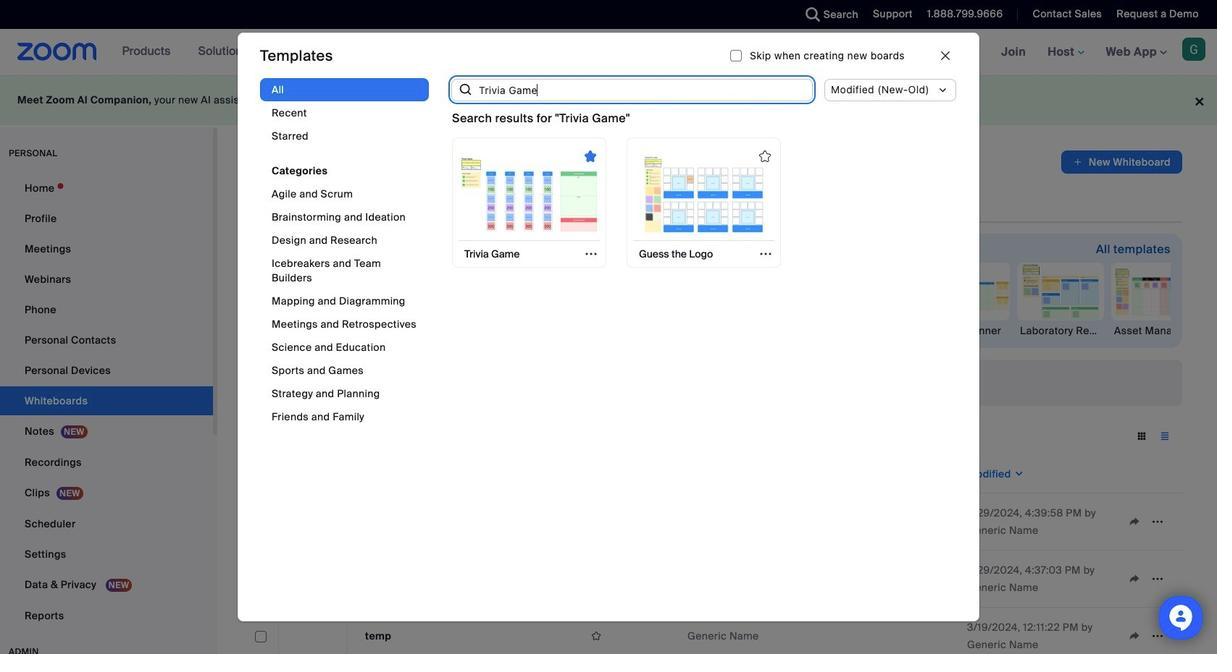 Task type: locate. For each thing, give the bounding box(es) containing it.
cell
[[359, 494, 579, 551], [579, 494, 682, 551], [682, 494, 822, 551], [822, 494, 961, 551], [278, 503, 348, 542], [255, 517, 267, 529], [359, 551, 579, 609], [579, 551, 682, 609], [682, 551, 822, 609], [822, 551, 961, 609], [278, 560, 348, 599], [255, 575, 267, 586], [822, 609, 961, 655]]

personal menu menu
[[0, 174, 213, 632]]

asset management element
[[1111, 324, 1198, 338]]

meetings navigation
[[914, 29, 1217, 76]]

tabs of all whiteboard page tab list
[[252, 185, 885, 223]]

starred element
[[579, 456, 682, 494]]

project element
[[822, 456, 961, 494]]

temp element
[[365, 630, 391, 643]]

thumbnail of temp image
[[279, 618, 347, 655]]

close image
[[941, 52, 950, 60]]

learning experience canvas image
[[453, 264, 538, 320]]

footer
[[0, 75, 1217, 125]]

application
[[1061, 151, 1182, 174], [252, 456, 1182, 655], [585, 626, 676, 648]]

remove from starred image
[[585, 151, 596, 163]]

status
[[452, 110, 630, 128]]

banner
[[0, 29, 1217, 76]]



Task type: describe. For each thing, give the bounding box(es) containing it.
weekly planner element
[[923, 324, 1010, 338]]

product information navigation
[[111, 29, 457, 75]]

Search Templates in All text field
[[473, 78, 813, 102]]

owner element
[[682, 456, 822, 494]]

weekly schedule image
[[735, 264, 821, 320]]

grid mode, not selected image
[[1130, 430, 1153, 443]]

name element
[[359, 456, 579, 494]]

card for template trivia game element
[[452, 138, 606, 268]]

Search text field
[[258, 425, 381, 449]]

categories element
[[260, 78, 429, 444]]

fun fact element
[[358, 324, 445, 338]]

thumbnail for trivia game image
[[460, 154, 598, 235]]

thumbnail for guess the logo image
[[635, 154, 773, 235]]

uml class diagram image
[[641, 264, 727, 320]]

card for template guess the logo element
[[627, 138, 781, 268]]

laboratory report element
[[1017, 324, 1104, 338]]

add to starred image
[[759, 151, 771, 163]]

list mode, selected image
[[1153, 430, 1177, 443]]

digital marketing canvas image
[[547, 264, 632, 320]]

me-we-us retrospective element
[[264, 324, 351, 338]]



Task type: vqa. For each thing, say whether or not it's contained in the screenshot.
More icon
no



